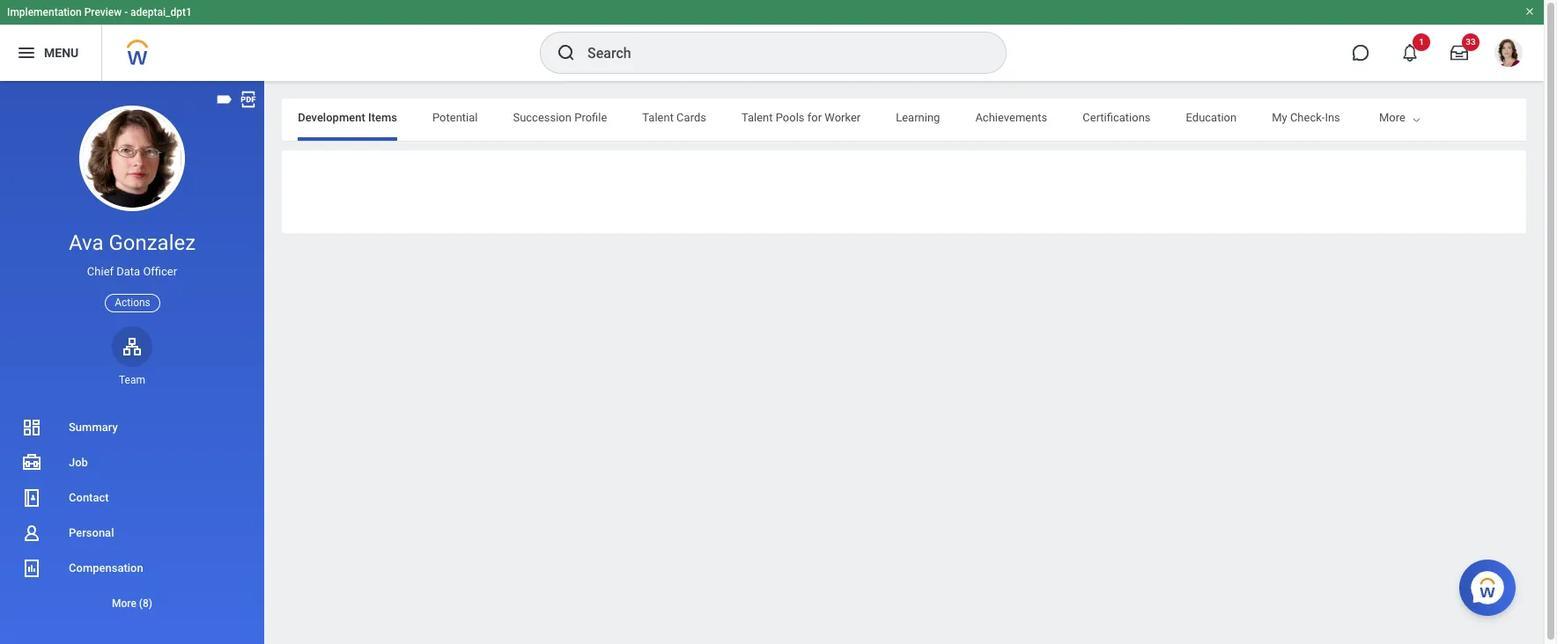 Task type: describe. For each thing, give the bounding box(es) containing it.
implementation
[[7, 6, 82, 18]]

justify image
[[16, 42, 37, 63]]

(8)
[[139, 598, 152, 610]]

team
[[119, 374, 145, 386]]

for
[[807, 111, 822, 124]]

compensation
[[69, 562, 143, 575]]

achievements
[[975, 111, 1047, 124]]

notifications large image
[[1401, 44, 1419, 62]]

view printable version (pdf) image
[[239, 90, 258, 109]]

more for more
[[1379, 111, 1406, 124]]

actions button
[[105, 294, 160, 312]]

team link
[[112, 327, 152, 387]]

profile logan mcneil image
[[1495, 39, 1523, 71]]

33 button
[[1440, 33, 1480, 72]]

gonzalez
[[109, 231, 196, 255]]

close environment banner image
[[1525, 6, 1535, 17]]

more (8) button
[[0, 587, 264, 622]]

team ava gonzalez element
[[112, 373, 152, 387]]

profile
[[574, 111, 607, 124]]

list containing summary
[[0, 410, 264, 622]]

summary image
[[21, 417, 42, 439]]

summary
[[69, 421, 118, 434]]

inbox large image
[[1451, 44, 1468, 62]]

pools
[[776, 111, 805, 124]]

succession profile
[[513, 111, 607, 124]]

development items
[[298, 111, 397, 124]]

potential
[[432, 111, 478, 124]]

actions
[[115, 296, 150, 309]]

summary link
[[0, 410, 264, 446]]

more (8) button
[[0, 594, 264, 615]]

personal
[[69, 527, 114, 540]]

learning
[[896, 111, 940, 124]]

compensation link
[[0, 551, 264, 587]]

officer
[[143, 265, 177, 278]]

1
[[1419, 37, 1424, 47]]

job
[[69, 456, 88, 469]]

33
[[1466, 37, 1476, 47]]



Task type: locate. For each thing, give the bounding box(es) containing it.
talent pools for worker
[[742, 111, 861, 124]]

job image
[[21, 453, 42, 474]]

data
[[116, 265, 140, 278]]

more (8)
[[112, 598, 152, 610]]

experience
[[1496, 111, 1552, 124]]

job link
[[0, 446, 264, 481]]

my
[[1272, 111, 1287, 124]]

talent left pools
[[742, 111, 773, 124]]

more left "(8)"
[[112, 598, 136, 610]]

talent for talent cards
[[642, 111, 674, 124]]

ins
[[1325, 111, 1340, 124]]

menu banner
[[0, 0, 1544, 81]]

tag image
[[215, 90, 234, 109]]

list
[[0, 410, 264, 622]]

1 horizontal spatial talent
[[742, 111, 773, 124]]

1 talent from the left
[[642, 111, 674, 124]]

talent for talent pools for worker
[[742, 111, 773, 124]]

worker
[[825, 111, 861, 124]]

implementation preview -   adeptai_dpt1
[[7, 6, 192, 18]]

items
[[368, 111, 397, 124]]

contact link
[[0, 481, 264, 516]]

talent
[[642, 111, 674, 124], [742, 111, 773, 124]]

work
[[1467, 111, 1493, 124]]

preview
[[84, 6, 122, 18]]

Search Workday  search field
[[587, 33, 970, 72]]

tab list
[[138, 99, 1552, 141]]

more right ins
[[1379, 111, 1406, 124]]

check-
[[1290, 111, 1325, 124]]

0 horizontal spatial more
[[112, 598, 136, 610]]

ava
[[69, 231, 103, 255]]

search image
[[556, 42, 577, 63]]

1 button
[[1391, 33, 1430, 72]]

languages
[[1376, 111, 1432, 124]]

personal image
[[21, 523, 42, 544]]

menu button
[[0, 25, 102, 81]]

more for more (8)
[[112, 598, 136, 610]]

0 horizontal spatial talent
[[642, 111, 674, 124]]

chief data officer
[[87, 265, 177, 278]]

tab list containing development items
[[138, 99, 1552, 141]]

contact image
[[21, 488, 42, 509]]

more
[[1379, 111, 1406, 124], [112, 598, 136, 610]]

certifications
[[1083, 111, 1151, 124]]

view team image
[[122, 336, 143, 357]]

my check-ins
[[1272, 111, 1340, 124]]

cards
[[677, 111, 706, 124]]

talent left cards
[[642, 111, 674, 124]]

-
[[124, 6, 128, 18]]

1 vertical spatial more
[[112, 598, 136, 610]]

ava gonzalez
[[69, 231, 196, 255]]

education
[[1186, 111, 1237, 124]]

menu
[[44, 45, 79, 60]]

more inside dropdown button
[[112, 598, 136, 610]]

personal link
[[0, 516, 264, 551]]

development
[[298, 111, 365, 124]]

adeptai_dpt1
[[130, 6, 192, 18]]

succession
[[513, 111, 572, 124]]

chief
[[87, 265, 114, 278]]

navigation pane region
[[0, 81, 264, 645]]

0 vertical spatial more
[[1379, 111, 1406, 124]]

work experience
[[1467, 111, 1552, 124]]

contact
[[69, 491, 109, 505]]

talent cards
[[642, 111, 706, 124]]

compensation image
[[21, 558, 42, 580]]

1 horizontal spatial more
[[1379, 111, 1406, 124]]

2 talent from the left
[[742, 111, 773, 124]]



Task type: vqa. For each thing, say whether or not it's contained in the screenshot.
Search Workday search field
yes



